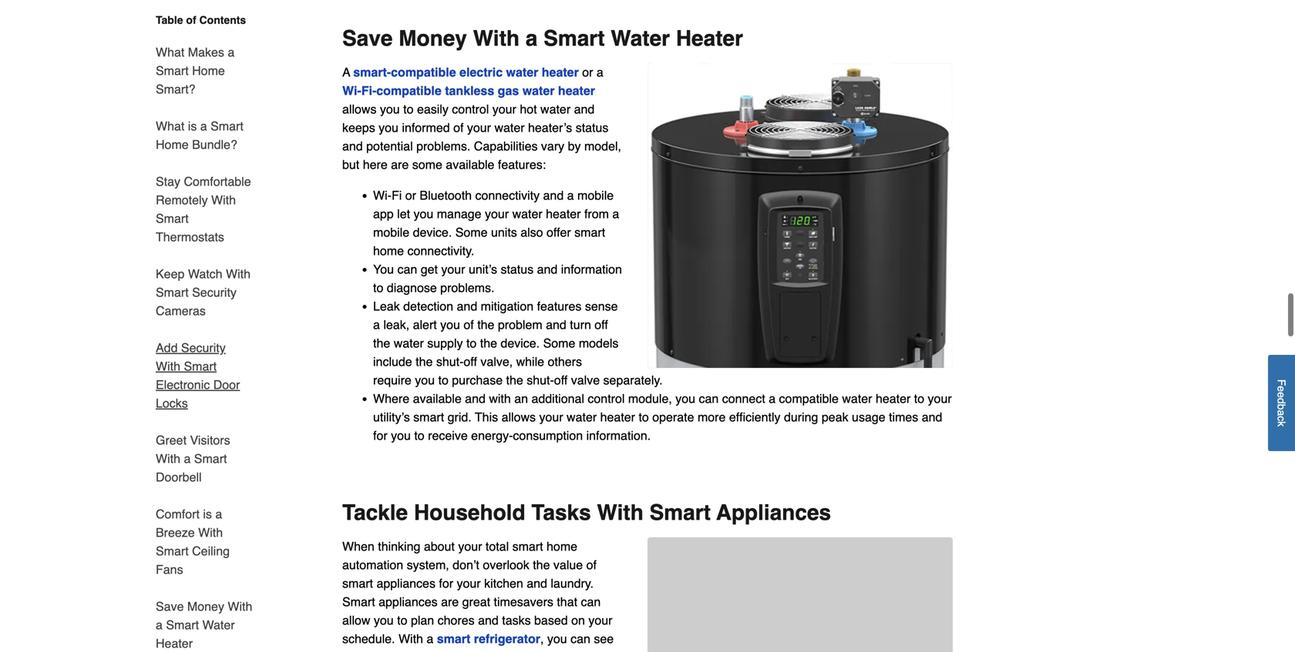 Task type: describe. For each thing, give the bounding box(es) containing it.
0 horizontal spatial some
[[455, 225, 488, 240]]

is for comfort
[[203, 508, 212, 522]]

to down module,
[[639, 410, 649, 425]]

door
[[213, 378, 240, 392]]

control inside the wi-fi or bluetooth connectivity and a mobile app let you manage your water heater from a mobile device. some units also offer smart home connectivity. you can get your unit's status and information to diagnose problems. leak detection and mitigation features sense a leak, alert you of the problem and turn off the water supply to the device. some models include the shut-off valve, while others require you to purchase the shut-off valve separately. where available and with an additional control module, you can connect a compatible water heater to your utility's smart grid. this allows your water heater to operate more efficiently during peak usage times and for you to receive energy-consumption information.
[[588, 392, 625, 406]]

with inside greet visitors with a smart doorbell
[[156, 452, 180, 466]]

get inside ', you can see what is inside, compile a grocery list and get a'
[[566, 651, 584, 653]]

are inside when thinking about your total smart home automation system, don't overlook the value of smart appliances for your kitchen and laundry. smart appliances are great timesavers that can allow you to plan chores and tasks based on your schedule. with a
[[441, 595, 459, 610]]

smart inside what is a smart home bundle?
[[211, 119, 243, 133]]

problems. inside the wi-fi or bluetooth connectivity and a mobile app let you manage your water heater from a mobile device. some units also offer smart home connectivity. you can get your unit's status and information to diagnose problems. leak detection and mitigation features sense a leak, alert you of the problem and turn off the water supply to the device. some models include the shut-off valve, while others require you to purchase the shut-off valve separately. where available and with an additional control module, you can connect a compatible water heater to your utility's smart grid. this allows your water heater to operate more efficiently during peak usage times and for you to receive energy-consumption information.
[[440, 281, 494, 295]]

with right tasks
[[597, 501, 644, 526]]

this
[[475, 410, 498, 425]]

water down additional
[[567, 410, 597, 425]]

1 vertical spatial device.
[[501, 336, 540, 351]]

during
[[784, 410, 818, 425]]

an
[[514, 392, 528, 406]]

save money with a smart water heater inside table of contents element
[[156, 600, 252, 651]]

watch
[[188, 267, 222, 281]]

heater inside save money with a smart water heater
[[156, 637, 193, 651]]

keeps
[[342, 121, 375, 135]]

problems. inside the a s mart-compatible electric water heater or a wi-fi-compatible tankless gas water heater allows you to easily control your hot water and keeps you informed of your water heater's status and potential problems. capabilities vary by model, but here are some available features:
[[416, 139, 470, 153]]

the down mitigation
[[477, 318, 494, 332]]

locks
[[156, 397, 188, 411]]

problem
[[498, 318, 542, 332]]

peak
[[822, 410, 848, 425]]

efficiently
[[729, 410, 781, 425]]

1 horizontal spatial save
[[342, 26, 393, 51]]

home inside when thinking about your total smart home automation system, don't overlook the value of smart appliances for your kitchen and laundry. smart appliances are great timesavers that can allow you to plan chores and tasks based on your schedule. with a
[[547, 540, 577, 554]]

1 horizontal spatial water
[[611, 26, 670, 51]]

receive
[[428, 429, 468, 443]]

fans
[[156, 563, 183, 577]]

thinking
[[378, 540, 420, 554]]

stay
[[156, 175, 180, 189]]

information
[[561, 262, 622, 277]]

1 vertical spatial compatible
[[376, 84, 441, 98]]

you inside ', you can see what is inside, compile a grocery list and get a'
[[547, 632, 567, 647]]

allows inside the wi-fi or bluetooth connectivity and a mobile app let you manage your water heater from a mobile device. some units also offer smart home connectivity. you can get your unit's status and information to diagnose problems. leak detection and mitigation features sense a leak, alert you of the problem and turn off the water supply to the device. some models include the shut-off valve, while others require you to purchase the shut-off valve separately. where available and with an additional control module, you can connect a compatible water heater to your utility's smart grid. this allows your water heater to operate more efficiently during peak usage times and for you to receive energy-consumption information.
[[501, 410, 536, 425]]

keep watch with smart security cameras link
[[156, 256, 253, 330]]

module,
[[628, 392, 672, 406]]

thermostats
[[156, 230, 224, 244]]

of inside the a s mart-compatible electric water heater or a wi-fi-compatible tankless gas water heater allows you to easily control your hot water and keeps you informed of your water heater's status and potential problems. capabilities vary by model, but here are some available features:
[[453, 121, 464, 135]]

but
[[342, 158, 359, 172]]

a up offer
[[567, 188, 574, 203]]

inside,
[[384, 651, 420, 653]]

and down features
[[546, 318, 566, 332]]

see
[[594, 632, 614, 647]]

f e e d b a c k
[[1275, 380, 1288, 427]]

smart inside when thinking about your total smart home automation system, don't overlook the value of smart appliances for your kitchen and laundry. smart appliances are great timesavers that can allow you to plan chores and tasks based on your schedule. with a
[[342, 595, 375, 610]]

laundry.
[[551, 577, 594, 591]]

don't
[[453, 558, 479, 573]]

mitigation
[[481, 299, 534, 314]]

1 horizontal spatial heater
[[676, 26, 743, 51]]

a up mart-compatible electric water heater link
[[526, 26, 538, 51]]

total
[[486, 540, 509, 554]]

purchase
[[452, 373, 503, 388]]

makes
[[188, 45, 224, 59]]

are inside the a s mart-compatible electric water heater or a wi-fi-compatible tankless gas water heater allows you to easily control your hot water and keeps you informed of your water heater's status and potential problems. capabilities vary by model, but here are some available features:
[[391, 158, 409, 172]]

and up by
[[574, 102, 595, 116]]

comfort is a breeze with smart ceiling fans
[[156, 508, 230, 577]]

and up offer
[[543, 188, 564, 203]]

and up the timesavers
[[527, 577, 547, 591]]

contents
[[199, 14, 246, 26]]

connectivity.
[[407, 244, 474, 258]]

cameras
[[156, 304, 206, 318]]

and right "detection"
[[457, 299, 477, 314]]

a inside save money with a smart water heater
[[156, 619, 163, 633]]

or inside the wi-fi or bluetooth connectivity and a mobile app let you manage your water heater from a mobile device. some units also offer smart home connectivity. you can get your unit's status and information to diagnose problems. leak detection and mitigation features sense a leak, alert you of the problem and turn off the water supply to the device. some models include the shut-off valve, while others require you to purchase the shut-off valve separately. where available and with an additional control module, you can connect a compatible water heater to your utility's smart grid. this allows your water heater to operate more efficiently during peak usage times and for you to receive energy-consumption information.
[[405, 188, 416, 203]]

to inside the a s mart-compatible electric water heater or a wi-fi-compatible tankless gas water heater allows you to easily control your hot water and keeps you informed of your water heater's status and potential problems. capabilities vary by model, but here are some available features:
[[403, 102, 414, 116]]

compile
[[423, 651, 466, 653]]

app
[[373, 207, 394, 221]]

smart refrigerator
[[437, 632, 540, 647]]

to right supply
[[466, 336, 477, 351]]

fi
[[392, 188, 402, 203]]

save inside save money with a smart water heater
[[156, 600, 184, 614]]

smart down the automation
[[342, 577, 373, 591]]

mart-compatible electric water heater link
[[360, 65, 579, 79]]

wi- inside the a s mart-compatible electric water heater or a wi-fi-compatible tankless gas water heater allows you to easily control your hot water and keeps you informed of your water heater's status and potential problems. capabilities vary by model, but here are some available features:
[[342, 84, 361, 98]]

available inside the wi-fi or bluetooth connectivity and a mobile app let you manage your water heater from a mobile device. some units also offer smart home connectivity. you can get your unit's status and information to diagnose problems. leak detection and mitigation features sense a leak, alert you of the problem and turn off the water supply to the device. some models include the shut-off valve, while others require you to purchase the shut-off valve separately. where available and with an additional control module, you can connect a compatible water heater to your utility's smart grid. this allows your water heater to operate more efficiently during peak usage times and for you to receive energy-consumption information.
[[413, 392, 462, 406]]

2 horizontal spatial off
[[595, 318, 608, 332]]

a up the efficiently
[[769, 392, 776, 406]]

based
[[534, 614, 568, 628]]

others
[[548, 355, 582, 369]]

smart inside save money with a smart water heater
[[166, 619, 199, 633]]

additional
[[531, 392, 584, 406]]

smart inside comfort is a breeze with smart ceiling fans
[[156, 545, 189, 559]]

comfort
[[156, 508, 200, 522]]

hot
[[520, 102, 537, 116]]

water up usage
[[842, 392, 872, 406]]

of inside when thinking about your total smart home automation system, don't overlook the value of smart appliances for your kitchen and laundry. smart appliances are great timesavers that can allow you to plan chores and tasks based on your schedule. with a
[[586, 558, 597, 573]]

timesavers
[[494, 595, 553, 610]]

table of contents element
[[137, 12, 253, 653]]

more
[[698, 410, 726, 425]]

list
[[524, 651, 539, 653]]

tasks
[[502, 614, 531, 628]]

tankless
[[445, 84, 494, 98]]

a inside ', you can see what is inside, compile a grocery list and get a'
[[469, 651, 476, 653]]

can inside when thinking about your total smart home automation system, don't overlook the value of smart appliances for your kitchen and laundry. smart appliances are great timesavers that can allow you to plan chores and tasks based on your schedule. with a
[[581, 595, 601, 610]]

water up hot
[[522, 84, 555, 98]]

where
[[373, 392, 409, 406]]

model,
[[584, 139, 621, 153]]

money inside save money with a smart water heater
[[187, 600, 224, 614]]

connectivity
[[475, 188, 540, 203]]

a samsung family hub smart refrigerator. image
[[648, 538, 953, 653]]

k
[[1275, 422, 1288, 427]]

to inside when thinking about your total smart home automation system, don't overlook the value of smart appliances for your kitchen and laundry. smart appliances are great timesavers that can allow you to plan chores and tasks based on your schedule. with a
[[397, 614, 407, 628]]

overlook
[[483, 558, 529, 573]]

the up the include
[[373, 336, 390, 351]]

chores
[[438, 614, 475, 628]]

on
[[571, 614, 585, 628]]

a inside what is a smart home bundle?
[[200, 119, 207, 133]]

with inside keep watch with smart security cameras
[[226, 267, 251, 281]]

informed
[[402, 121, 450, 135]]

the up valve,
[[480, 336, 497, 351]]

add security with smart electronic door locks
[[156, 341, 240, 411]]

and right times
[[922, 410, 942, 425]]

a right from
[[612, 207, 619, 221]]

a
[[342, 65, 350, 79]]

a inside the a s mart-compatible electric water heater or a wi-fi-compatible tankless gas water heater allows you to easily control your hot water and keeps you informed of your water heater's status and potential problems. capabilities vary by model, but here are some available features:
[[597, 65, 603, 79]]

require
[[373, 373, 411, 388]]

smart inside keep watch with smart security cameras
[[156, 286, 189, 300]]

with inside add security with smart electronic door locks
[[156, 360, 180, 374]]

keep
[[156, 267, 185, 281]]

home for bundle?
[[156, 138, 189, 152]]

tackle household tasks with smart appliances
[[342, 501, 831, 526]]

smart inside "stay comfortable remotely with smart thermostats"
[[156, 212, 189, 226]]

consumption
[[513, 429, 583, 443]]

information.
[[586, 429, 651, 443]]

status inside the wi-fi or bluetooth connectivity and a mobile app let you manage your water heater from a mobile device. some units also offer smart home connectivity. you can get your unit's status and information to diagnose problems. leak detection and mitigation features sense a leak, alert you of the problem and turn off the water supply to the device. some models include the shut-off valve, while others require you to purchase the shut-off valve separately. where available and with an additional control module, you can connect a compatible water heater to your utility's smart grid. this allows your water heater to operate more efficiently during peak usage times and for you to receive energy-consumption information.
[[501, 262, 534, 277]]

a inside what makes a smart home smart?
[[228, 45, 235, 59]]

grid.
[[448, 410, 472, 425]]

what for what is a smart home bundle?
[[156, 119, 184, 133]]

stay comfortable remotely with smart thermostats link
[[156, 163, 253, 256]]

0 vertical spatial appliances
[[377, 577, 435, 591]]

refrigerator
[[474, 632, 540, 647]]

breeze
[[156, 526, 195, 540]]

from
[[584, 207, 609, 221]]

status inside the a s mart-compatible electric water heater or a wi-fi-compatible tankless gas water heater allows you to easily control your hot water and keeps you informed of your water heater's status and potential problems. capabilities vary by model, but here are some available features:
[[576, 121, 608, 135]]

comfort is a breeze with smart ceiling fans link
[[156, 496, 253, 589]]

of inside the wi-fi or bluetooth connectivity and a mobile app let you manage your water heater from a mobile device. some units also offer smart home connectivity. you can get your unit's status and information to diagnose problems. leak detection and mitigation features sense a leak, alert you of the problem and turn off the water supply to the device. some models include the shut-off valve, while others require you to purchase the shut-off valve separately. where available and with an additional control module, you can connect a compatible water heater to your utility's smart grid. this allows your water heater to operate more efficiently during peak usage times and for you to receive energy-consumption information.
[[464, 318, 474, 332]]

get inside the wi-fi or bluetooth connectivity and a mobile app let you manage your water heater from a mobile device. some units also offer smart home connectivity. you can get your unit's status and information to diagnose problems. leak detection and mitigation features sense a leak, alert you of the problem and turn off the water supply to the device. some models include the shut-off valve, while others require you to purchase the shut-off valve separately. where available and with an additional control module, you can connect a compatible water heater to your utility's smart grid. this allows your water heater to operate more efficiently during peak usage times and for you to receive energy-consumption information.
[[421, 262, 438, 277]]

water down leak,
[[394, 336, 424, 351]]

what for what makes a smart home smart?
[[156, 45, 184, 59]]

you inside when thinking about your total smart home automation system, don't overlook the value of smart appliances for your kitchen and laundry. smart appliances are great timesavers that can allow you to plan chores and tasks based on your schedule. with a
[[374, 614, 394, 628]]

energy-
[[471, 429, 513, 443]]

tackle
[[342, 501, 408, 526]]

that
[[557, 595, 577, 610]]

and inside ', you can see what is inside, compile a grocery list and get a'
[[542, 651, 563, 653]]

s link
[[353, 65, 360, 79]]

unit's
[[469, 262, 497, 277]]

sense
[[585, 299, 618, 314]]

available inside the a s mart-compatible electric water heater or a wi-fi-compatible tankless gas water heater allows you to easily control your hot water and keeps you informed of your water heater's status and potential problems. capabilities vary by model, but here are some available features:
[[446, 158, 494, 172]]

features
[[537, 299, 582, 314]]



Task type: locate. For each thing, give the bounding box(es) containing it.
1 horizontal spatial money
[[399, 26, 467, 51]]

you
[[373, 262, 394, 277]]

by
[[568, 139, 581, 153]]

smart up "receive"
[[413, 410, 444, 425]]

or inside the a s mart-compatible electric water heater or a wi-fi-compatible tankless gas water heater allows you to easily control your hot water and keeps you informed of your water heater's status and potential problems. capabilities vary by model, but here are some available features:
[[582, 65, 593, 79]]

security down watch
[[192, 286, 237, 300]]

0 horizontal spatial is
[[188, 119, 197, 133]]

0 vertical spatial security
[[192, 286, 237, 300]]

0 horizontal spatial for
[[373, 429, 387, 443]]

with down ceiling
[[228, 600, 252, 614]]

water up the heater's
[[540, 102, 571, 116]]

for inside the wi-fi or bluetooth connectivity and a mobile app let you manage your water heater from a mobile device. some units also offer smart home connectivity. you can get your unit's status and information to diagnose problems. leak detection and mitigation features sense a leak, alert you of the problem and turn off the water supply to the device. some models include the shut-off valve, while others require you to purchase the shut-off valve separately. where available and with an additional control module, you can connect a compatible water heater to your utility's smart grid. this allows your water heater to operate more efficiently during peak usage times and for you to receive energy-consumption information.
[[373, 429, 387, 443]]

a up bundle?
[[200, 119, 207, 133]]

a inside greet visitors with a smart doorbell
[[184, 452, 191, 466]]

1 vertical spatial save
[[156, 600, 184, 614]]

1 horizontal spatial home
[[192, 64, 225, 78]]

1 horizontal spatial home
[[547, 540, 577, 554]]

electronic
[[156, 378, 210, 392]]

1 vertical spatial what
[[156, 119, 184, 133]]

off up purchase
[[464, 355, 477, 369]]

0 horizontal spatial allows
[[342, 102, 377, 116]]

1 horizontal spatial control
[[588, 392, 625, 406]]

water
[[611, 26, 670, 51], [202, 619, 235, 633]]

wi- up app
[[373, 188, 392, 203]]

get
[[421, 262, 438, 277], [566, 651, 584, 653]]

mobile down app
[[373, 225, 409, 240]]

off down sense
[[595, 318, 608, 332]]

save money with a smart water heater link
[[156, 589, 253, 653]]

1 vertical spatial are
[[441, 595, 459, 610]]

0 vertical spatial water
[[611, 26, 670, 51]]

wi- inside the wi-fi or bluetooth connectivity and a mobile app let you manage your water heater from a mobile device. some units also offer smart home connectivity. you can get your unit's status and information to diagnose problems. leak detection and mitigation features sense a leak, alert you of the problem and turn off the water supply to the device. some models include the shut-off valve, while others require you to purchase the shut-off valve separately. where available and with an additional control module, you can connect a compatible water heater to your utility's smart grid. this allows your water heater to operate more efficiently during peak usage times and for you to receive energy-consumption information.
[[373, 188, 392, 203]]

greet visitors with a smart doorbell link
[[156, 422, 253, 496]]

b
[[1275, 405, 1288, 411]]

1 horizontal spatial mobile
[[577, 188, 614, 203]]

1 vertical spatial home
[[547, 540, 577, 554]]

table of contents
[[156, 14, 246, 26]]

1 e from the top
[[1275, 387, 1288, 393]]

0 horizontal spatial device.
[[413, 225, 452, 240]]

and down offer
[[537, 262, 558, 277]]

allows up keeps
[[342, 102, 377, 116]]

save money with a smart water heater
[[342, 26, 743, 51], [156, 600, 252, 651]]

save money with a smart water heater down fans
[[156, 600, 252, 651]]

0 horizontal spatial control
[[452, 102, 489, 116]]

greet
[[156, 434, 187, 448]]

a up k
[[1275, 411, 1288, 417]]

is right comfort at the left bottom of the page
[[203, 508, 212, 522]]

vary
[[541, 139, 564, 153]]

security right 'add'
[[181, 341, 226, 355]]

security inside keep watch with smart security cameras
[[192, 286, 237, 300]]

smart up the compile
[[437, 632, 470, 647]]

0 horizontal spatial heater
[[156, 637, 193, 651]]

with inside "stay comfortable remotely with smart thermostats"
[[211, 193, 236, 207]]

0 vertical spatial for
[[373, 429, 387, 443]]

allows down an
[[501, 410, 536, 425]]

water up gas
[[506, 65, 538, 79]]

water inside save money with a smart water heater
[[202, 619, 235, 633]]

0 vertical spatial shut-
[[436, 355, 464, 369]]

a inside when thinking about your total smart home automation system, don't overlook the value of smart appliances for your kitchen and laundry. smart appliances are great timesavers that can allow you to plan chores and tasks based on your schedule. with a
[[427, 632, 433, 647]]

2 vertical spatial compatible
[[779, 392, 839, 406]]

control down valve
[[588, 392, 625, 406]]

1 horizontal spatial get
[[566, 651, 584, 653]]

to left "receive"
[[414, 429, 425, 443]]

smart down from
[[574, 225, 605, 240]]

problems. up some
[[416, 139, 470, 153]]

smart inside add security with smart electronic door locks
[[184, 360, 217, 374]]

1 vertical spatial water
[[202, 619, 235, 633]]

0 vertical spatial save money with a smart water heater
[[342, 26, 743, 51]]

of right alert
[[464, 318, 474, 332]]

0 vertical spatial home
[[373, 244, 404, 258]]

0 vertical spatial some
[[455, 225, 488, 240]]

0 vertical spatial compatible
[[391, 65, 456, 79]]

a s mart-compatible electric water heater or a wi-fi-compatible tankless gas water heater allows you to easily control your hot water and keeps you informed of your water heater's status and potential problems. capabilities vary by model, but here are some available features:
[[342, 65, 621, 172]]

can up on at the bottom left
[[581, 595, 601, 610]]

1 vertical spatial heater
[[156, 637, 193, 651]]

automation
[[342, 558, 403, 573]]

heater
[[676, 26, 743, 51], [156, 637, 193, 651]]

of right informed
[[453, 121, 464, 135]]

operate
[[652, 410, 694, 425]]

1 what from the top
[[156, 45, 184, 59]]

with inside save money with a smart water heater
[[228, 600, 252, 614]]

1 vertical spatial or
[[405, 188, 416, 203]]

1 horizontal spatial for
[[439, 577, 453, 591]]

water up capabilities
[[494, 121, 525, 135]]

easily
[[417, 102, 449, 116]]

the
[[477, 318, 494, 332], [373, 336, 390, 351], [480, 336, 497, 351], [416, 355, 433, 369], [506, 373, 523, 388], [533, 558, 550, 573]]

1 horizontal spatial allows
[[501, 410, 536, 425]]

a up doorbell
[[184, 452, 191, 466]]

1 vertical spatial status
[[501, 262, 534, 277]]

add security with smart electronic door locks link
[[156, 330, 253, 422]]

can up more
[[699, 392, 719, 406]]

compatible inside the wi-fi or bluetooth connectivity and a mobile app let you manage your water heater from a mobile device. some units also offer smart home connectivity. you can get your unit's status and information to diagnose problems. leak detection and mitigation features sense a leak, alert you of the problem and turn off the water supply to the device. some models include the shut-off valve, while others require you to purchase the shut-off valve separately. where available and with an additional control module, you can connect a compatible water heater to your utility's smart grid. this allows your water heater to operate more efficiently during peak usage times and for you to receive energy-consumption information.
[[779, 392, 839, 406]]

0 vertical spatial money
[[399, 26, 467, 51]]

1 vertical spatial problems.
[[440, 281, 494, 295]]

1 horizontal spatial wi-
[[373, 188, 392, 203]]

1 horizontal spatial shut-
[[527, 373, 554, 388]]

water up also
[[512, 207, 542, 221]]

1 vertical spatial money
[[187, 600, 224, 614]]

remotely
[[156, 193, 208, 207]]

a up the compile
[[427, 632, 433, 647]]

e up d
[[1275, 387, 1288, 393]]

1 vertical spatial off
[[464, 355, 477, 369]]

1 vertical spatial is
[[203, 508, 212, 522]]

greet visitors with a smart doorbell
[[156, 434, 230, 485]]

models
[[579, 336, 619, 351]]

e
[[1275, 387, 1288, 393], [1275, 393, 1288, 399]]

what
[[342, 651, 368, 653]]

0 horizontal spatial or
[[405, 188, 416, 203]]

units
[[491, 225, 517, 240]]

and
[[574, 102, 595, 116], [342, 139, 363, 153], [543, 188, 564, 203], [537, 262, 558, 277], [457, 299, 477, 314], [546, 318, 566, 332], [465, 392, 486, 406], [922, 410, 942, 425], [527, 577, 547, 591], [478, 614, 499, 628], [542, 651, 563, 653]]

0 horizontal spatial shut-
[[436, 355, 464, 369]]

valve
[[571, 373, 600, 388]]

and up the smart refrigerator
[[478, 614, 499, 628]]

leak,
[[383, 318, 409, 332]]

some down manage
[[455, 225, 488, 240]]

with inside when thinking about your total smart home automation system, don't overlook the value of smart appliances for your kitchen and laundry. smart appliances are great timesavers that can allow you to plan chores and tasks based on your schedule. with a
[[398, 632, 423, 647]]

to down you
[[373, 281, 383, 295]]

get down connectivity.
[[421, 262, 438, 277]]

0 vertical spatial home
[[192, 64, 225, 78]]

control inside the a s mart-compatible electric water heater or a wi-fi-compatible tankless gas water heater allows you to easily control your hot water and keeps you informed of your water heater's status and potential problems. capabilities vary by model, but here are some available features:
[[452, 102, 489, 116]]

home inside the wi-fi or bluetooth connectivity and a mobile app let you manage your water heater from a mobile device. some units also offer smart home connectivity. you can get your unit's status and information to diagnose problems. leak detection and mitigation features sense a leak, alert you of the problem and turn off the water supply to the device. some models include the shut-off valve, while others require you to purchase the shut-off valve separately. where available and with an additional control module, you can connect a compatible water heater to your utility's smart grid. this allows your water heater to operate more efficiently during peak usage times and for you to receive energy-consumption information.
[[373, 244, 404, 258]]

0 vertical spatial get
[[421, 262, 438, 277]]

leak
[[373, 299, 400, 314]]

2 horizontal spatial is
[[372, 651, 381, 653]]

smart up 'overlook'
[[512, 540, 543, 554]]

save down fans
[[156, 600, 184, 614]]

what inside what makes a smart home smart?
[[156, 45, 184, 59]]

0 vertical spatial or
[[582, 65, 593, 79]]

great
[[462, 595, 490, 610]]

or up model,
[[582, 65, 593, 79]]

problems. down unit's
[[440, 281, 494, 295]]

what inside what is a smart home bundle?
[[156, 119, 184, 133]]

plan
[[411, 614, 434, 628]]

1 vertical spatial some
[[543, 336, 575, 351]]

1 horizontal spatial device.
[[501, 336, 540, 351]]

appliances down system,
[[377, 577, 435, 591]]

your
[[492, 102, 516, 116], [467, 121, 491, 135], [485, 207, 509, 221], [441, 262, 465, 277], [928, 392, 952, 406], [539, 410, 563, 425], [458, 540, 482, 554], [457, 577, 481, 591], [588, 614, 612, 628]]

0 vertical spatial heater
[[676, 26, 743, 51]]

schedule.
[[342, 632, 395, 647]]

0 vertical spatial device.
[[413, 225, 452, 240]]

is up bundle?
[[188, 119, 197, 133]]

separately.
[[603, 373, 663, 388]]

what is a smart home bundle?
[[156, 119, 243, 152]]

a inside f e e d b a c k button
[[1275, 411, 1288, 417]]

1 horizontal spatial off
[[554, 373, 568, 388]]

and down purchase
[[465, 392, 486, 406]]

0 vertical spatial is
[[188, 119, 197, 133]]

the inside when thinking about your total smart home automation system, don't overlook the value of smart appliances for your kitchen and laundry. smart appliances are great timesavers that can allow you to plan chores and tasks based on your schedule. with a
[[533, 558, 550, 573]]

security
[[192, 286, 237, 300], [181, 341, 226, 355]]

0 vertical spatial wi-
[[342, 84, 361, 98]]

1 horizontal spatial is
[[203, 508, 212, 522]]

control down "tankless"
[[452, 102, 489, 116]]

device. down problem
[[501, 336, 540, 351]]

0 horizontal spatial get
[[421, 262, 438, 277]]

with up ceiling
[[198, 526, 223, 540]]

1 horizontal spatial are
[[441, 595, 459, 610]]

c
[[1275, 417, 1288, 422]]

times
[[889, 410, 918, 425]]

table
[[156, 14, 183, 26]]

is inside ', you can see what is inside, compile a grocery list and get a'
[[372, 651, 381, 653]]

to up times
[[914, 392, 924, 406]]

2 vertical spatial is
[[372, 651, 381, 653]]

of right value
[[586, 558, 597, 573]]

is inside comfort is a breeze with smart ceiling fans
[[203, 508, 212, 522]]

0 horizontal spatial mobile
[[373, 225, 409, 240]]

with inside comfort is a breeze with smart ceiling fans
[[198, 526, 223, 540]]

security inside add security with smart electronic door locks
[[181, 341, 226, 355]]

0 horizontal spatial water
[[202, 619, 235, 633]]

0 vertical spatial problems.
[[416, 139, 470, 153]]

the control pad on a smart water heater. image
[[648, 63, 953, 368]]

appliances
[[716, 501, 831, 526]]

0 vertical spatial allows
[[342, 102, 377, 116]]

for
[[373, 429, 387, 443], [439, 577, 453, 591]]

features:
[[498, 158, 546, 172]]

with up electric
[[473, 26, 520, 51]]

home down the 'makes'
[[192, 64, 225, 78]]

0 vertical spatial status
[[576, 121, 608, 135]]

0 vertical spatial what
[[156, 45, 184, 59]]

with up inside,
[[398, 632, 423, 647]]

bundle?
[[192, 138, 237, 152]]

1 vertical spatial security
[[181, 341, 226, 355]]

ceiling
[[192, 545, 230, 559]]

2 vertical spatial off
[[554, 373, 568, 388]]

is down schedule.
[[372, 651, 381, 653]]

0 vertical spatial off
[[595, 318, 608, 332]]

device. up connectivity.
[[413, 225, 452, 240]]

0 vertical spatial are
[[391, 158, 409, 172]]

system,
[[407, 558, 449, 573]]

1 horizontal spatial some
[[543, 336, 575, 351]]

the up an
[[506, 373, 523, 388]]

the left value
[[533, 558, 550, 573]]

alert
[[413, 318, 437, 332]]

a inside comfort is a breeze with smart ceiling fans
[[215, 508, 222, 522]]

a left leak,
[[373, 318, 380, 332]]

also
[[520, 225, 543, 240]]

a down smart refrigerator link
[[469, 651, 476, 653]]

0 horizontal spatial status
[[501, 262, 534, 277]]

0 vertical spatial save
[[342, 26, 393, 51]]

wi- down s
[[342, 84, 361, 98]]

0 horizontal spatial are
[[391, 158, 409, 172]]

mobile
[[577, 188, 614, 203], [373, 225, 409, 240]]

1 vertical spatial available
[[413, 392, 462, 406]]

can inside ', you can see what is inside, compile a grocery list and get a'
[[571, 632, 590, 647]]

grocery
[[479, 651, 520, 653]]

to left purchase
[[438, 373, 449, 388]]

1 vertical spatial shut-
[[527, 373, 554, 388]]

1 vertical spatial appliances
[[379, 595, 438, 610]]

to left plan
[[397, 614, 407, 628]]

turn
[[570, 318, 591, 332]]

allows inside the a s mart-compatible electric water heater or a wi-fi-compatible tankless gas water heater allows you to easily control your hot water and keeps you informed of your water heater's status and potential problems. capabilities vary by model, but here are some available features:
[[342, 102, 377, 116]]

save money with a smart water heater up gas
[[342, 26, 743, 51]]

keep watch with smart security cameras
[[156, 267, 251, 318]]

smart refrigerator link
[[437, 632, 540, 647]]

s
[[353, 65, 360, 79]]

are down potential
[[391, 158, 409, 172]]

0 horizontal spatial home
[[373, 244, 404, 258]]

include
[[373, 355, 412, 369]]

off up additional
[[554, 373, 568, 388]]

money up mart-compatible electric water heater link
[[399, 26, 467, 51]]

1 vertical spatial mobile
[[373, 225, 409, 240]]

get down on at the bottom left
[[566, 651, 584, 653]]

1 vertical spatial home
[[156, 138, 189, 152]]

shut- down the while
[[527, 373, 554, 388]]

is for what
[[188, 119, 197, 133]]

for inside when thinking about your total smart home automation system, don't overlook the value of smart appliances for your kitchen and laundry. smart appliances are great timesavers that can allow you to plan chores and tasks based on your schedule. with a
[[439, 577, 453, 591]]

are
[[391, 158, 409, 172], [441, 595, 459, 610]]

1 vertical spatial for
[[439, 577, 453, 591]]

can up the diagnose at the left top
[[397, 262, 417, 277]]

home for smart?
[[192, 64, 225, 78]]

home inside what makes a smart home smart?
[[192, 64, 225, 78]]

home up you
[[373, 244, 404, 258]]

of right table in the top of the page
[[186, 14, 196, 26]]

1 horizontal spatial save money with a smart water heater
[[342, 26, 743, 51]]

0 vertical spatial control
[[452, 102, 489, 116]]

1 vertical spatial allows
[[501, 410, 536, 425]]

and up but at the top left
[[342, 139, 363, 153]]

to left easily
[[403, 102, 414, 116]]

0 horizontal spatial off
[[464, 355, 477, 369]]

the down supply
[[416, 355, 433, 369]]

problems.
[[416, 139, 470, 153], [440, 281, 494, 295]]

shut- down supply
[[436, 355, 464, 369]]

save up mart-
[[342, 26, 393, 51]]

1 vertical spatial wi-
[[373, 188, 392, 203]]

f
[[1275, 380, 1288, 387]]

0 horizontal spatial wi-
[[342, 84, 361, 98]]

1 vertical spatial control
[[588, 392, 625, 406]]

are up chores
[[441, 595, 459, 610]]

home inside what is a smart home bundle?
[[156, 138, 189, 152]]

is inside what is a smart home bundle?
[[188, 119, 197, 133]]

2 what from the top
[[156, 119, 184, 133]]

for down system,
[[439, 577, 453, 591]]

to
[[403, 102, 414, 116], [373, 281, 383, 295], [466, 336, 477, 351], [438, 373, 449, 388], [914, 392, 924, 406], [639, 410, 649, 425], [414, 429, 425, 443], [397, 614, 407, 628]]

can down on at the bottom left
[[571, 632, 590, 647]]

0 horizontal spatial save
[[156, 600, 184, 614]]

e up b
[[1275, 393, 1288, 399]]

electric
[[459, 65, 503, 79]]

smart inside greet visitors with a smart doorbell
[[194, 452, 227, 466]]

capabilities
[[474, 139, 538, 153]]

allows
[[342, 102, 377, 116], [501, 410, 536, 425]]

heater's
[[528, 121, 572, 135]]

allow
[[342, 614, 370, 628]]

0 horizontal spatial money
[[187, 600, 224, 614]]

a down fans
[[156, 619, 163, 633]]

1 vertical spatial save money with a smart water heater
[[156, 600, 252, 651]]

available up bluetooth
[[446, 158, 494, 172]]

0 vertical spatial available
[[446, 158, 494, 172]]

with right watch
[[226, 267, 251, 281]]

mobile up from
[[577, 188, 614, 203]]

1 vertical spatial get
[[566, 651, 584, 653]]

2 e from the top
[[1275, 393, 1288, 399]]

home up value
[[547, 540, 577, 554]]

wi-fi or bluetooth connectivity and a mobile app let you manage your water heater from a mobile device. some units also offer smart home connectivity. you can get your unit's status and information to diagnose problems. leak detection and mitigation features sense a leak, alert you of the problem and turn off the water supply to the device. some models include the shut-off valve, while others require you to purchase the shut-off valve separately. where available and with an additional control module, you can connect a compatible water heater to your utility's smart grid. this allows your water heater to operate more efficiently during peak usage times and for you to receive energy-consumption information.
[[373, 188, 952, 443]]

0 vertical spatial mobile
[[577, 188, 614, 203]]

smart inside what makes a smart home smart?
[[156, 64, 189, 78]]

doorbell
[[156, 471, 202, 485]]

wi-
[[342, 84, 361, 98], [373, 188, 392, 203]]

while
[[516, 355, 544, 369]]

1 horizontal spatial or
[[582, 65, 593, 79]]

compatible
[[391, 65, 456, 79], [376, 84, 441, 98], [779, 392, 839, 406]]

utility's
[[373, 410, 410, 425]]

money down ceiling
[[187, 600, 224, 614]]

here
[[363, 158, 388, 172]]

1 horizontal spatial status
[[576, 121, 608, 135]]

with down the greet
[[156, 452, 180, 466]]

with
[[489, 392, 511, 406]]

and down ,
[[542, 651, 563, 653]]

0 horizontal spatial save money with a smart water heater
[[156, 600, 252, 651]]

mart-
[[360, 65, 391, 79]]



Task type: vqa. For each thing, say whether or not it's contained in the screenshot.
Greet Visitors With A Smart Doorbell
yes



